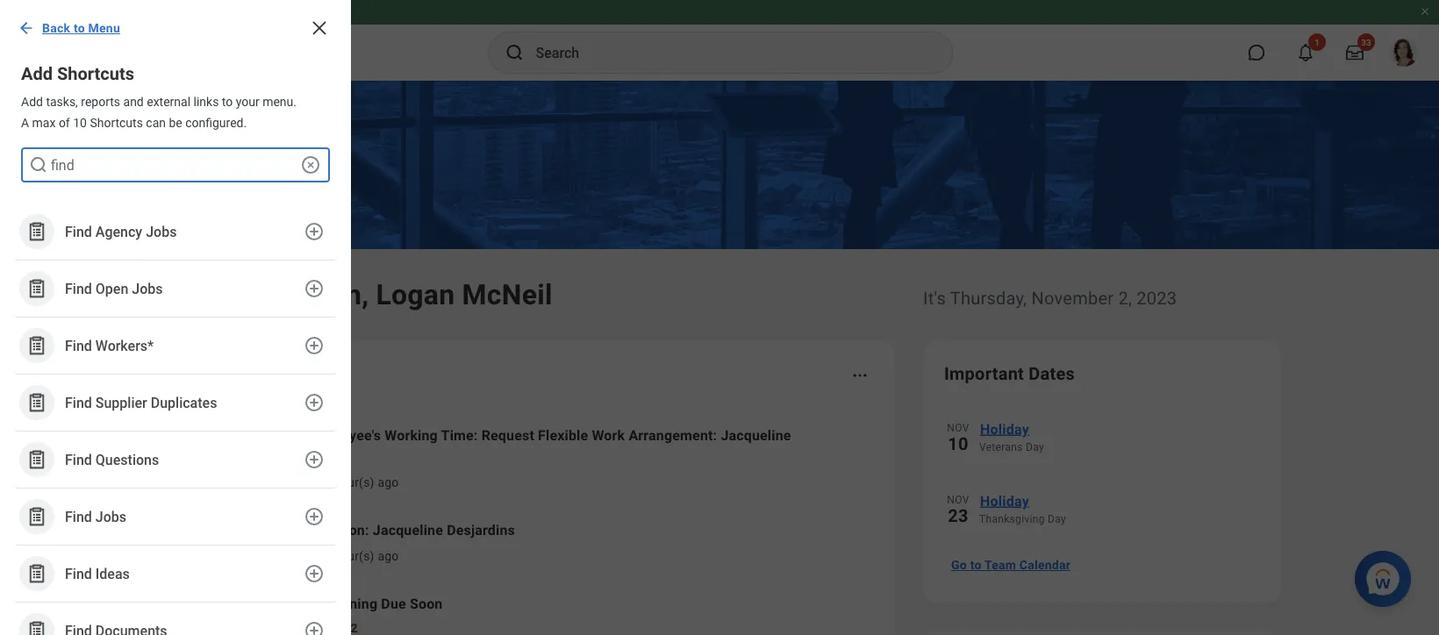 Task type: locate. For each thing, give the bounding box(es) containing it.
external
[[147, 94, 191, 109]]

list
[[0, 204, 351, 635]]

clipboard image for find agency jobs
[[26, 221, 48, 243]]

arrow left image
[[18, 19, 35, 37]]

nov for 10
[[947, 422, 970, 434]]

request
[[482, 427, 534, 444]]

my tasks - 3 hour(s) ago
[[260, 475, 399, 490], [260, 549, 399, 564]]

2 my from the top
[[260, 549, 277, 564]]

plus circle image
[[304, 221, 325, 242], [304, 278, 325, 299], [304, 335, 325, 356], [304, 392, 325, 413], [304, 449, 325, 470], [304, 506, 325, 528], [304, 564, 325, 585]]

4 find from the top
[[65, 394, 92, 411]]

can
[[146, 115, 166, 130]]

update
[[260, 427, 306, 444]]

ago up add vaccination: jacqueline desjardins
[[378, 475, 399, 490]]

1 ago from the top
[[378, 475, 399, 490]]

holiday up thanksgiving at the right
[[980, 493, 1030, 510]]

10 inside nov 10
[[948, 434, 969, 454]]

- inside banner
[[124, 6, 127, 18]]

0 vertical spatial add
[[21, 63, 53, 84]]

2 horizontal spatial to
[[970, 558, 982, 573]]

my up required at the bottom of the page
[[260, 549, 277, 564]]

-
[[124, 6, 127, 18], [316, 475, 320, 490], [316, 549, 320, 564]]

find ideas
[[65, 566, 130, 582]]

thanksgiving
[[980, 513, 1045, 526]]

2,
[[1119, 288, 1132, 309]]

to left your
[[222, 94, 233, 109]]

jacqueline
[[721, 427, 791, 444], [373, 522, 443, 538]]

awaiting your action
[[179, 363, 349, 384]]

update employee's working time: request flexible work arrangement: jacqueline desjardins
[[260, 427, 791, 465]]

holiday up veterans
[[980, 421, 1030, 438]]

hour(s) down vaccination:
[[334, 549, 375, 564]]

0 vertical spatial desjardins
[[260, 448, 328, 465]]

required learning due soon
[[260, 596, 443, 612]]

0 vertical spatial my
[[260, 475, 277, 490]]

find left agency
[[65, 223, 92, 240]]

find for find open jobs
[[65, 280, 92, 297]]

0 horizontal spatial to
[[74, 21, 85, 35]]

ideas
[[95, 566, 130, 582]]

clipboard image for find jobs
[[26, 506, 48, 528]]

tasks down vaccination:
[[280, 549, 313, 564]]

1 vertical spatial tasks
[[280, 549, 313, 564]]

day for 10
[[1026, 441, 1044, 454]]

5 find from the top
[[65, 451, 92, 468]]

find
[[65, 223, 92, 240], [65, 280, 92, 297], [65, 337, 92, 354], [65, 394, 92, 411], [65, 451, 92, 468], [65, 508, 92, 525], [65, 566, 92, 582]]

supplier
[[95, 394, 147, 411]]

find for find questions
[[65, 451, 92, 468]]

inbox image
[[205, 529, 231, 556]]

2 holiday button from the top
[[980, 490, 1260, 513]]

2 clipboard image from the top
[[26, 278, 48, 300]]

day right veterans
[[1026, 441, 1044, 454]]

3 plus circle image from the top
[[304, 335, 325, 356]]

1 vertical spatial hour(s)
[[334, 549, 375, 564]]

holiday button
[[980, 418, 1260, 441], [980, 490, 1260, 513]]

agency
[[95, 223, 142, 240]]

day
[[1026, 441, 1044, 454], [1048, 513, 1066, 526]]

2 nov from the top
[[947, 494, 970, 506]]

important dates element
[[944, 407, 1260, 544]]

x circle image
[[300, 154, 321, 176]]

holiday for 23
[[980, 493, 1030, 510]]

1 vertical spatial holiday
[[980, 493, 1030, 510]]

6 clipboard image from the top
[[26, 620, 48, 635]]

1 horizontal spatial day
[[1048, 513, 1066, 526]]

1 vertical spatial my tasks - 3 hour(s) ago
[[260, 549, 399, 564]]

jobs for find open jobs
[[132, 280, 163, 297]]

1 vertical spatial shortcuts
[[90, 115, 143, 130]]

0 vertical spatial to
[[74, 21, 85, 35]]

2 clipboard image from the top
[[26, 563, 48, 585]]

and
[[123, 94, 144, 109]]

nov 23
[[947, 494, 970, 526]]

employee's
[[309, 427, 381, 444]]

ago
[[378, 475, 399, 490], [378, 549, 399, 564]]

4 clipboard image from the top
[[26, 392, 48, 414]]

time:
[[441, 427, 478, 444]]

jacqueline up due
[[373, 522, 443, 538]]

1 horizontal spatial jacqueline
[[721, 427, 791, 444]]

1 horizontal spatial 10
[[948, 434, 969, 454]]

1 tasks from the top
[[280, 475, 313, 490]]

working
[[385, 427, 438, 444]]

1 clipboard image from the top
[[26, 449, 48, 471]]

x image
[[309, 18, 330, 39]]

plus circle image for find ideas
[[304, 564, 325, 585]]

plus circle image for find questions
[[304, 449, 325, 470]]

to for go
[[970, 558, 982, 573]]

- up vaccination:
[[316, 475, 320, 490]]

7 find from the top
[[65, 566, 92, 582]]

nov
[[947, 422, 970, 434], [947, 494, 970, 506]]

0 vertical spatial tasks
[[280, 475, 313, 490]]

holiday button for 10
[[980, 418, 1260, 441]]

find for find ideas
[[65, 566, 92, 582]]

1 vertical spatial 10
[[948, 434, 969, 454]]

to right go
[[970, 558, 982, 573]]

implementation preview -   adeptai_dpt1
[[7, 6, 191, 18]]

find up find ideas
[[65, 508, 92, 525]]

hour(s)
[[334, 475, 375, 490], [334, 549, 375, 564]]

it's
[[923, 288, 946, 309]]

1 nov from the top
[[947, 422, 970, 434]]

0 vertical spatial hour(s)
[[334, 475, 375, 490]]

my down update at the bottom left of page
[[260, 475, 277, 490]]

preview
[[84, 6, 121, 18]]

jobs for find agency jobs
[[146, 223, 177, 240]]

- right preview
[[124, 6, 127, 18]]

2 find from the top
[[65, 280, 92, 297]]

list containing find agency jobs
[[0, 204, 351, 635]]

0 vertical spatial clipboard image
[[26, 449, 48, 471]]

add inside awaiting your action list
[[260, 522, 286, 538]]

2 vertical spatial to
[[970, 558, 982, 573]]

10 right of
[[73, 115, 87, 130]]

0 vertical spatial holiday button
[[980, 418, 1260, 441]]

clipboard image
[[26, 449, 48, 471], [26, 563, 48, 585]]

clipboard image
[[26, 221, 48, 243], [26, 278, 48, 300], [26, 335, 48, 357], [26, 392, 48, 414], [26, 506, 48, 528], [26, 620, 48, 635]]

0 vertical spatial my tasks - 3 hour(s) ago
[[260, 475, 399, 490]]

2 holiday from the top
[[980, 493, 1030, 510]]

1 vertical spatial clipboard image
[[26, 563, 48, 585]]

add for add vaccination: jacqueline desjardins
[[260, 522, 286, 538]]

find left ideas
[[65, 566, 92, 582]]

arrangement:
[[629, 427, 717, 444]]

go
[[951, 558, 967, 573]]

0 vertical spatial jobs
[[146, 223, 177, 240]]

1 vertical spatial add
[[21, 94, 43, 109]]

day inside holiday thanksgiving day
[[1048, 513, 1066, 526]]

required learning due soon button
[[179, 579, 874, 635]]

1 vertical spatial 3
[[323, 549, 330, 564]]

work
[[592, 427, 625, 444]]

1 vertical spatial to
[[222, 94, 233, 109]]

1 plus circle image from the top
[[304, 221, 325, 242]]

nov left holiday veterans day
[[947, 422, 970, 434]]

clipboard image left find questions at the left bottom of page
[[26, 449, 48, 471]]

0 vertical spatial ago
[[378, 475, 399, 490]]

0 vertical spatial holiday
[[980, 421, 1030, 438]]

10
[[73, 115, 87, 130], [948, 434, 969, 454]]

clipboard image left find ideas
[[26, 563, 48, 585]]

2023
[[1137, 288, 1177, 309]]

2 my tasks - 3 hour(s) ago from the top
[[260, 549, 399, 564]]

plus circle image for find supplier duplicates
[[304, 392, 325, 413]]

0 vertical spatial 3
[[323, 475, 330, 490]]

to inside add tasks, reports and external links to your menu. a max of 10 shortcuts can be configured.
[[222, 94, 233, 109]]

0 vertical spatial jacqueline
[[721, 427, 791, 444]]

your
[[236, 94, 260, 109]]

0 horizontal spatial desjardins
[[260, 448, 328, 465]]

shortcuts
[[57, 63, 134, 84], [90, 115, 143, 130]]

2 plus circle image from the top
[[304, 278, 325, 299]]

clipboard image for find ideas
[[26, 563, 48, 585]]

plus circle image
[[304, 621, 325, 635]]

1 vertical spatial jobs
[[132, 280, 163, 297]]

add up a in the top of the page
[[21, 94, 43, 109]]

jobs
[[146, 223, 177, 240], [132, 280, 163, 297], [95, 508, 126, 525]]

1 horizontal spatial to
[[222, 94, 233, 109]]

7 plus circle image from the top
[[304, 564, 325, 585]]

logan
[[376, 278, 455, 311]]

add right 'inbox' "icon"
[[260, 522, 286, 538]]

holiday inside holiday thanksgiving day
[[980, 493, 1030, 510]]

0 horizontal spatial jacqueline
[[373, 522, 443, 538]]

0 horizontal spatial day
[[1026, 441, 1044, 454]]

awaiting your action list
[[179, 411, 874, 635]]

jacqueline right arrangement:
[[721, 427, 791, 444]]

1 vertical spatial my
[[260, 549, 277, 564]]

my tasks - 3 hour(s) ago up vaccination:
[[260, 475, 399, 490]]

to
[[74, 21, 85, 35], [222, 94, 233, 109], [970, 558, 982, 573]]

add vaccination: jacqueline desjardins
[[260, 522, 515, 538]]

nov down nov 10
[[947, 494, 970, 506]]

shortcuts inside add tasks, reports and external links to your menu. a max of 10 shortcuts can be configured.
[[90, 115, 143, 130]]

desjardins
[[260, 448, 328, 465], [447, 522, 515, 538]]

3 down vaccination:
[[323, 549, 330, 564]]

1 holiday button from the top
[[980, 418, 1260, 441]]

1 horizontal spatial desjardins
[[447, 522, 515, 538]]

- down vaccination:
[[316, 549, 320, 564]]

1 vertical spatial holiday button
[[980, 490, 1260, 513]]

0 vertical spatial shortcuts
[[57, 63, 134, 84]]

to inside good afternoon, logan mcneil main content
[[970, 558, 982, 573]]

3 clipboard image from the top
[[26, 335, 48, 357]]

my tasks - 3 hour(s) ago down vaccination:
[[260, 549, 399, 564]]

plus circle image for find agency jobs
[[304, 221, 325, 242]]

tasks
[[280, 475, 313, 490], [280, 549, 313, 564]]

1 clipboard image from the top
[[26, 221, 48, 243]]

1 vertical spatial nov
[[947, 494, 970, 506]]

find left workers*
[[65, 337, 92, 354]]

my
[[260, 475, 277, 490], [260, 549, 277, 564]]

1 vertical spatial ago
[[378, 549, 399, 564]]

ago down add vaccination: jacqueline desjardins
[[378, 549, 399, 564]]

add
[[21, 63, 53, 84], [21, 94, 43, 109], [260, 522, 286, 538]]

jobs right agency
[[146, 223, 177, 240]]

3 find from the top
[[65, 337, 92, 354]]

book open image
[[205, 601, 231, 628]]

find left open
[[65, 280, 92, 297]]

1 vertical spatial desjardins
[[447, 522, 515, 538]]

hour(s) down employee's in the left bottom of the page
[[334, 475, 375, 490]]

notifications large image
[[1297, 44, 1315, 61]]

0 vertical spatial -
[[124, 6, 127, 18]]

shortcuts down reports in the top left of the page
[[90, 115, 143, 130]]

plus circle image for find jobs
[[304, 506, 325, 528]]

profile logan mcneil element
[[1380, 33, 1429, 72]]

search image
[[504, 42, 525, 63]]

jobs down find questions at the left bottom of page
[[95, 508, 126, 525]]

1 holiday from the top
[[980, 421, 1030, 438]]

day right thanksgiving at the right
[[1048, 513, 1066, 526]]

to right back on the left top
[[74, 21, 85, 35]]

3 up vaccination:
[[323, 475, 330, 490]]

1 vertical spatial day
[[1048, 513, 1066, 526]]

duplicates
[[151, 394, 217, 411]]

3
[[323, 475, 330, 490], [323, 549, 330, 564]]

jobs right open
[[132, 280, 163, 297]]

day for 23
[[1048, 513, 1066, 526]]

6 plus circle image from the top
[[304, 506, 325, 528]]

learning
[[321, 596, 378, 612]]

configured.
[[185, 115, 247, 130]]

0 vertical spatial nov
[[947, 422, 970, 434]]

day inside holiday veterans day
[[1026, 441, 1044, 454]]

shortcuts up reports in the top left of the page
[[57, 63, 134, 84]]

2 vertical spatial add
[[260, 522, 286, 538]]

november
[[1032, 288, 1114, 309]]

add inside add tasks, reports and external links to your menu. a max of 10 shortcuts can be configured.
[[21, 94, 43, 109]]

2 3 from the top
[[323, 549, 330, 564]]

10 left veterans
[[948, 434, 969, 454]]

4 plus circle image from the top
[[304, 392, 325, 413]]

find for find supplier duplicates
[[65, 394, 92, 411]]

workers*
[[95, 337, 154, 354]]

5 plus circle image from the top
[[304, 449, 325, 470]]

find for find workers*
[[65, 337, 92, 354]]

tasks down update at the bottom left of page
[[280, 475, 313, 490]]

6 find from the top
[[65, 508, 92, 525]]

important
[[944, 363, 1024, 384]]

0 vertical spatial 10
[[73, 115, 87, 130]]

add up tasks,
[[21, 63, 53, 84]]

0 vertical spatial day
[[1026, 441, 1044, 454]]

1 vertical spatial -
[[316, 475, 320, 490]]

0 horizontal spatial 10
[[73, 115, 87, 130]]

10 inside add tasks, reports and external links to your menu. a max of 10 shortcuts can be configured.
[[73, 115, 87, 130]]

holiday inside holiday veterans day
[[980, 421, 1030, 438]]

1 find from the top
[[65, 223, 92, 240]]

holiday
[[980, 421, 1030, 438], [980, 493, 1030, 510]]

find left supplier
[[65, 394, 92, 411]]

5 clipboard image from the top
[[26, 506, 48, 528]]

find left questions
[[65, 451, 92, 468]]



Task type: describe. For each thing, give the bounding box(es) containing it.
2 vertical spatial -
[[316, 549, 320, 564]]

desjardins inside update employee's working time: request flexible work arrangement: jacqueline desjardins
[[260, 448, 328, 465]]

close environment banner image
[[1420, 6, 1431, 17]]

Search field
[[21, 147, 330, 183]]

vaccination:
[[289, 522, 369, 538]]

2 vertical spatial jobs
[[95, 508, 126, 525]]

find for find agency jobs
[[65, 223, 92, 240]]

find questions
[[65, 451, 159, 468]]

links
[[194, 94, 219, 109]]

23
[[948, 506, 969, 526]]

find workers*
[[65, 337, 154, 354]]

afternoon,
[[233, 278, 369, 311]]

go to team calendar button
[[944, 548, 1078, 583]]

your
[[254, 363, 292, 384]]

required
[[260, 596, 317, 612]]

important dates
[[944, 363, 1075, 384]]

implementation preview -   adeptai_dpt1 banner
[[0, 0, 1439, 81]]

find for find jobs
[[65, 508, 92, 525]]

nov 10
[[947, 422, 970, 454]]

good afternoon, logan mcneil main content
[[0, 81, 1439, 635]]

1 vertical spatial jacqueline
[[373, 522, 443, 538]]

find agency jobs
[[65, 223, 177, 240]]

search image
[[28, 154, 49, 176]]

flexible
[[538, 427, 588, 444]]

holiday for 10
[[980, 421, 1030, 438]]

a
[[21, 115, 29, 130]]

it's thursday, november 2, 2023
[[923, 288, 1177, 309]]

1 3 from the top
[[323, 475, 330, 490]]

thursday,
[[950, 288, 1027, 309]]

clipboard image for find questions
[[26, 449, 48, 471]]

1 my tasks - 3 hour(s) ago from the top
[[260, 475, 399, 490]]

add tasks, reports and external links to your menu. a max of 10 shortcuts can be configured.
[[21, 94, 297, 130]]

mcneil
[[462, 278, 553, 311]]

good afternoon, logan mcneil
[[158, 278, 553, 311]]

back to menu
[[42, 21, 120, 35]]

adeptai_dpt1
[[130, 6, 191, 18]]

2 tasks from the top
[[280, 549, 313, 564]]

action
[[296, 363, 349, 384]]

holiday button for 23
[[980, 490, 1260, 513]]

go to team calendar
[[951, 558, 1071, 573]]

holiday thanksgiving day
[[980, 493, 1066, 526]]

good
[[158, 278, 226, 311]]

2 ago from the top
[[378, 549, 399, 564]]

be
[[169, 115, 182, 130]]

of
[[59, 115, 70, 130]]

menu.
[[263, 94, 297, 109]]

implementation
[[7, 6, 81, 18]]

clipboard image for find open jobs
[[26, 278, 48, 300]]

find jobs
[[65, 508, 126, 525]]

find open jobs
[[65, 280, 163, 297]]

questions
[[95, 451, 159, 468]]

add shortcuts
[[21, 63, 134, 84]]

find supplier duplicates
[[65, 394, 217, 411]]

add for add tasks, reports and external links to your menu. a max of 10 shortcuts can be configured.
[[21, 94, 43, 109]]

1 hour(s) from the top
[[334, 475, 375, 490]]

open
[[95, 280, 128, 297]]

jacqueline inside update employee's working time: request flexible work arrangement: jacqueline desjardins
[[721, 427, 791, 444]]

clipboard image for find workers*
[[26, 335, 48, 357]]

team
[[985, 558, 1017, 573]]

awaiting
[[179, 363, 250, 384]]

tasks,
[[46, 94, 78, 109]]

max
[[32, 115, 56, 130]]

add for add shortcuts
[[21, 63, 53, 84]]

menu
[[88, 21, 120, 35]]

to for back
[[74, 21, 85, 35]]

clipboard image for find supplier duplicates
[[26, 392, 48, 414]]

holiday veterans day
[[980, 421, 1044, 454]]

nov for 23
[[947, 494, 970, 506]]

1 my from the top
[[260, 475, 277, 490]]

back to menu button
[[11, 11, 131, 46]]

dates
[[1029, 363, 1075, 384]]

global navigation dialog
[[0, 0, 351, 635]]

veterans
[[980, 441, 1023, 454]]

plus circle image for find workers*
[[304, 335, 325, 356]]

calendar
[[1020, 558, 1071, 573]]

soon
[[410, 596, 443, 612]]

inbox large image
[[1346, 44, 1364, 61]]

due
[[381, 596, 406, 612]]

2 hour(s) from the top
[[334, 549, 375, 564]]

reports
[[81, 94, 120, 109]]

plus circle image for find open jobs
[[304, 278, 325, 299]]

back
[[42, 21, 70, 35]]



Task type: vqa. For each thing, say whether or not it's contained in the screenshot.
High Potential
no



